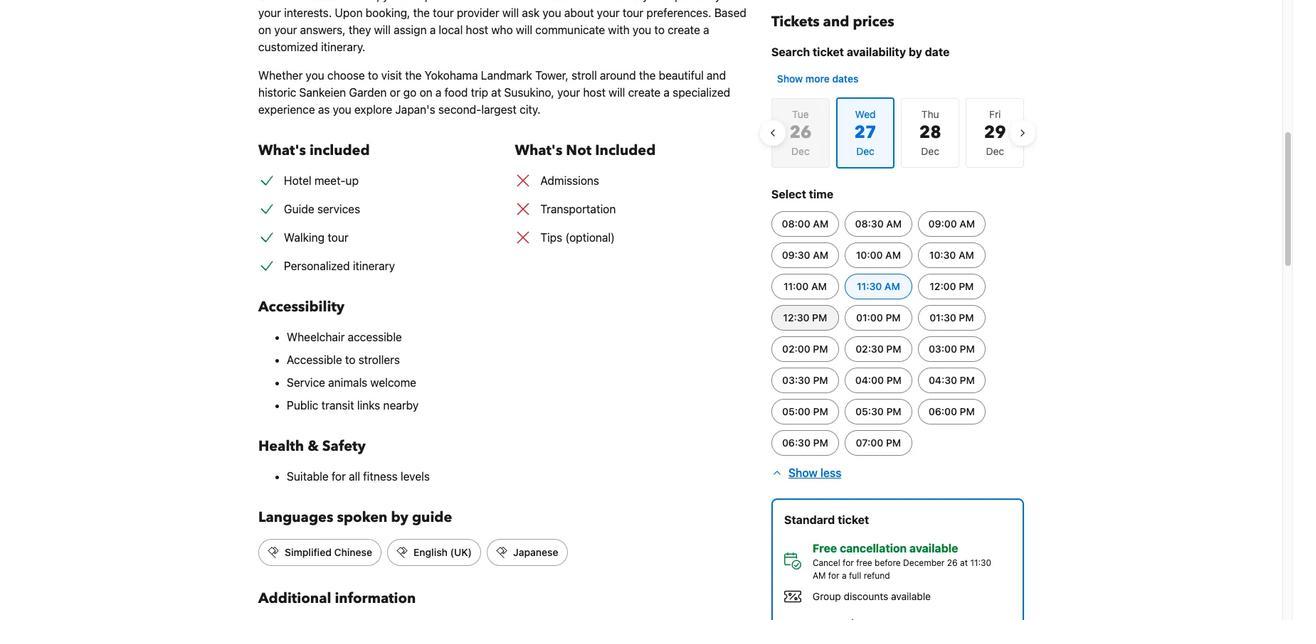 Task type: describe. For each thing, give the bounding box(es) containing it.
pm for 06:00 pm
[[960, 406, 975, 418]]

to inside "on this three-hour tour, you'll explore yokohama with a customized itinerary that perfectly fits your interests. upon booking, the tour provider will ask you about your tour preferences. based on your answers, they will assign a local host who will communicate with you to create a customized itinerary."
[[655, 23, 665, 36]]

am for 11:30 am
[[885, 281, 901, 293]]

tour,
[[357, 0, 380, 2]]

cancellation
[[840, 543, 907, 555]]

pm for 05:30 pm
[[887, 406, 902, 418]]

1 horizontal spatial and
[[824, 12, 850, 31]]

group
[[813, 591, 842, 603]]

show for show less
[[789, 467, 818, 480]]

guide
[[412, 508, 452, 528]]

03:00 pm
[[929, 343, 975, 355]]

accessibility
[[258, 298, 345, 317]]

languages
[[258, 508, 334, 528]]

fitness
[[363, 471, 398, 484]]

04:30
[[929, 375, 958, 387]]

will down booking,
[[374, 23, 391, 36]]

host inside whether you choose to visit the yokohama landmark tower, stroll around the beautiful and historic sankeien garden or go on a food trip at susukino, your host will create a specialized experience as you explore japan's second-largest city.
[[583, 86, 606, 99]]

dates
[[833, 73, 859, 85]]

about
[[565, 6, 594, 19]]

at inside free cancellation available cancel for free before december 26 at 11:30 am for a full refund
[[961, 558, 969, 569]]

japan's
[[396, 103, 436, 116]]

04:00 pm
[[856, 375, 902, 387]]

dec for 26
[[792, 145, 810, 157]]

whether
[[258, 69, 303, 82]]

as
[[318, 103, 330, 116]]

pm for 04:30 pm
[[960, 375, 975, 387]]

02:00
[[783, 343, 811, 355]]

yokohama inside "on this three-hour tour, you'll explore yokohama with a customized itinerary that perfectly fits your interests. upon booking, the tour provider will ask you about your tour preferences. based on your answers, they will assign a local host who will communicate with you to create a customized itinerary."
[[454, 0, 507, 2]]

29
[[985, 121, 1007, 145]]

who
[[492, 23, 513, 36]]

languages spoken by guide
[[258, 508, 452, 528]]

thu
[[922, 108, 940, 120]]

28
[[920, 121, 942, 145]]

answers,
[[300, 23, 346, 36]]

0 vertical spatial for
[[332, 471, 346, 484]]

booking,
[[366, 6, 411, 19]]

you up sankeien
[[306, 69, 325, 82]]

prices
[[853, 12, 895, 31]]

beautiful
[[659, 69, 704, 82]]

wheelchair
[[287, 331, 345, 344]]

10:00
[[857, 249, 883, 261]]

based
[[715, 6, 747, 19]]

nearby
[[383, 399, 419, 412]]

26 inside free cancellation available cancel for free before december 26 at 11:30 am for a full refund
[[948, 558, 958, 569]]

links
[[357, 399, 380, 412]]

what's for what's included
[[258, 141, 306, 160]]

largest
[[482, 103, 517, 116]]

pm for 07:00 pm
[[887, 437, 902, 449]]

assign
[[394, 23, 427, 36]]

levels
[[401, 471, 430, 484]]

discounts
[[844, 591, 889, 603]]

06:30 pm
[[783, 437, 829, 449]]

09:30 am
[[782, 249, 829, 261]]

specialized
[[673, 86, 731, 99]]

susukino,
[[505, 86, 555, 99]]

tickets
[[772, 12, 820, 31]]

you right the ask
[[543, 6, 562, 19]]

0 horizontal spatial tour
[[328, 231, 349, 244]]

a down perfectly
[[704, 23, 710, 36]]

itinerary inside "on this three-hour tour, you'll explore yokohama with a customized itinerary that perfectly fits your interests. upon booking, the tour provider will ask you about your tour preferences. based on your answers, they will assign a local host who will communicate with you to create a customized itinerary."
[[607, 0, 649, 2]]

yokohama inside whether you choose to visit the yokohama landmark tower, stroll around the beautiful and historic sankeien garden or go on a food trip at susukino, your host will create a specialized experience as you explore japan's second-largest city.
[[425, 69, 478, 82]]

english
[[414, 547, 448, 559]]

full
[[850, 571, 862, 582]]

02:30 pm
[[856, 343, 902, 355]]

more
[[806, 73, 830, 85]]

11:00
[[784, 281, 809, 293]]

(optional)
[[566, 231, 615, 244]]

host inside "on this three-hour tour, you'll explore yokohama with a customized itinerary that perfectly fits your interests. upon booking, the tour provider will ask you about your tour preferences. based on your answers, they will assign a local host who will communicate with you to create a customized itinerary."
[[466, 23, 489, 36]]

refund
[[864, 571, 891, 582]]

go
[[404, 86, 417, 99]]

tue
[[793, 108, 809, 120]]

additional
[[258, 590, 331, 609]]

pm for 03:00 pm
[[960, 343, 975, 355]]

on inside whether you choose to visit the yokohama landmark tower, stroll around the beautiful and historic sankeien garden or go on a food trip at susukino, your host will create a specialized experience as you explore japan's second-largest city.
[[420, 86, 433, 99]]

09:00
[[929, 218, 958, 230]]

will up who
[[503, 6, 519, 19]]

your right about
[[597, 6, 620, 19]]

a left local on the top of the page
[[430, 23, 436, 36]]

choose
[[328, 69, 365, 82]]

2 horizontal spatial tour
[[623, 6, 644, 19]]

1 horizontal spatial tour
[[433, 6, 454, 19]]

01:00
[[857, 312, 884, 324]]

11:30 inside free cancellation available cancel for free before december 26 at 11:30 am for a full refund
[[971, 558, 992, 569]]

08:00 am
[[782, 218, 829, 230]]

or
[[390, 86, 401, 99]]

show less
[[789, 467, 842, 480]]

06:30
[[783, 437, 811, 449]]

am for 11:00 am
[[812, 281, 827, 293]]

welcome
[[371, 377, 417, 390]]

pm for 12:00 pm
[[959, 281, 974, 293]]

what's for what's not included
[[515, 141, 563, 160]]

strollers
[[359, 354, 400, 367]]

sankeien
[[299, 86, 346, 99]]

time
[[809, 188, 834, 201]]

hotel
[[284, 174, 312, 187]]

07:00
[[856, 437, 884, 449]]

your inside whether you choose to visit the yokohama landmark tower, stroll around the beautiful and historic sankeien garden or go on a food trip at susukino, your host will create a specialized experience as you explore japan's second-largest city.
[[558, 86, 580, 99]]

10:00 am
[[857, 249, 902, 261]]

07:00 pm
[[856, 437, 902, 449]]

available for cancellation
[[910, 543, 959, 555]]

create inside "on this three-hour tour, you'll explore yokohama with a customized itinerary that perfectly fits your interests. upon booking, the tour provider will ask you about your tour preferences. based on your answers, they will assign a local host who will communicate with you to create a customized itinerary."
[[668, 23, 701, 36]]

cancel
[[813, 558, 841, 569]]

11:30 am
[[857, 281, 901, 293]]

you right as at the left top of the page
[[333, 103, 352, 116]]

trip
[[471, 86, 489, 99]]

whether you choose to visit the yokohama landmark tower, stroll around the beautiful and historic sankeien garden or go on a food trip at susukino, your host will create a specialized experience as you explore japan's second-largest city.
[[258, 69, 731, 116]]

09:00 am
[[929, 218, 976, 230]]

historic
[[258, 86, 296, 99]]

select
[[772, 188, 807, 201]]

at inside whether you choose to visit the yokohama landmark tower, stroll around the beautiful and historic sankeien garden or go on a food trip at susukino, your host will create a specialized experience as you explore japan's second-largest city.
[[492, 86, 502, 99]]

a down "beautiful"
[[664, 86, 670, 99]]

fits
[[724, 0, 740, 2]]

will down the ask
[[516, 23, 533, 36]]

show for show more dates
[[778, 73, 803, 85]]

1 vertical spatial for
[[843, 558, 854, 569]]

communicate
[[536, 23, 606, 36]]

suitable for all fitness levels
[[287, 471, 430, 484]]

city.
[[520, 103, 541, 116]]

stroll
[[572, 69, 597, 82]]

provider
[[457, 6, 500, 19]]

0 horizontal spatial with
[[510, 0, 532, 2]]

your down "interests."
[[274, 23, 297, 36]]

01:30 pm
[[930, 312, 975, 324]]

1 vertical spatial itinerary
[[353, 260, 395, 273]]

2 vertical spatial for
[[829, 571, 840, 582]]

1 horizontal spatial with
[[608, 23, 630, 36]]



Task type: locate. For each thing, give the bounding box(es) containing it.
2 vertical spatial to
[[345, 354, 356, 367]]

tour left preferences.
[[623, 6, 644, 19]]

select time
[[772, 188, 834, 201]]

and inside whether you choose to visit the yokohama landmark tower, stroll around the beautiful and historic sankeien garden or go on a food trip at susukino, your host will create a specialized experience as you explore japan's second-largest city.
[[707, 69, 726, 82]]

03:00
[[929, 343, 958, 355]]

04:30 pm
[[929, 375, 975, 387]]

they
[[349, 23, 371, 36]]

0 horizontal spatial for
[[332, 471, 346, 484]]

1 vertical spatial to
[[368, 69, 379, 82]]

1 vertical spatial and
[[707, 69, 726, 82]]

by left guide
[[391, 508, 409, 528]]

tue 26 dec
[[790, 108, 812, 157]]

am right 10:30
[[959, 249, 975, 261]]

am right the 08:30
[[887, 218, 902, 230]]

1 vertical spatial 26
[[948, 558, 958, 569]]

preferences.
[[647, 6, 712, 19]]

11:30 right december
[[971, 558, 992, 569]]

tour up local on the top of the page
[[433, 6, 454, 19]]

customized up whether
[[258, 41, 318, 53]]

show
[[778, 73, 803, 85], [789, 467, 818, 480]]

0 vertical spatial 11:30
[[857, 281, 882, 293]]

dec for 29
[[987, 145, 1005, 157]]

12:30
[[784, 312, 810, 324]]

dec for 28
[[922, 145, 940, 157]]

at
[[492, 86, 502, 99], [961, 558, 969, 569]]

on
[[258, 23, 271, 36], [420, 86, 433, 99]]

08:30
[[856, 218, 884, 230]]

0 vertical spatial host
[[466, 23, 489, 36]]

itinerary
[[607, 0, 649, 2], [353, 260, 395, 273]]

am down cancel
[[813, 571, 826, 582]]

your down stroll
[[558, 86, 580, 99]]

a inside free cancellation available cancel for free before december 26 at 11:30 am for a full refund
[[842, 571, 847, 582]]

am right 11:00
[[812, 281, 827, 293]]

the up assign
[[413, 6, 430, 19]]

2 horizontal spatial dec
[[987, 145, 1005, 157]]

ask
[[522, 6, 540, 19]]

0 vertical spatial available
[[910, 543, 959, 555]]

0 vertical spatial customized
[[544, 0, 604, 2]]

tickets and prices
[[772, 12, 895, 31]]

at right trip
[[492, 86, 502, 99]]

pm for 04:00 pm
[[887, 375, 902, 387]]

0 horizontal spatial customized
[[258, 41, 318, 53]]

fri
[[990, 108, 1002, 120]]

pm right "05:30" at the bottom
[[887, 406, 902, 418]]

health & safety
[[258, 437, 366, 456]]

to down preferences.
[[655, 23, 665, 36]]

on inside "on this three-hour tour, you'll explore yokohama with a customized itinerary that perfectly fits your interests. upon booking, the tour provider will ask you about your tour preferences. based on your answers, they will assign a local host who will communicate with you to create a customized itinerary."
[[258, 23, 271, 36]]

1 horizontal spatial on
[[420, 86, 433, 99]]

fri 29 dec
[[985, 108, 1007, 157]]

accessible
[[287, 354, 342, 367]]

with
[[510, 0, 532, 2], [608, 23, 630, 36]]

1 horizontal spatial create
[[668, 23, 701, 36]]

tips (optional)
[[541, 231, 615, 244]]

0 vertical spatial and
[[824, 12, 850, 31]]

ticket up show more dates
[[813, 46, 845, 58]]

to inside whether you choose to visit the yokohama landmark tower, stroll around the beautiful and historic sankeien garden or go on a food trip at susukino, your host will create a specialized experience as you explore japan's second-largest city.
[[368, 69, 379, 82]]

will
[[503, 6, 519, 19], [374, 23, 391, 36], [516, 23, 533, 36], [609, 86, 626, 99]]

dec down tue
[[792, 145, 810, 157]]

by left date
[[909, 46, 923, 58]]

0 horizontal spatial to
[[345, 354, 356, 367]]

0 horizontal spatial and
[[707, 69, 726, 82]]

0 vertical spatial with
[[510, 0, 532, 2]]

08:00
[[782, 218, 811, 230]]

1 vertical spatial host
[[583, 86, 606, 99]]

0 horizontal spatial dec
[[792, 145, 810, 157]]

pm for 12:30 pm
[[813, 312, 828, 324]]

1 vertical spatial customized
[[258, 41, 318, 53]]

dec inside tue 26 dec
[[792, 145, 810, 157]]

pm right "05:00"
[[814, 406, 829, 418]]

available up december
[[910, 543, 959, 555]]

0 vertical spatial explore
[[413, 0, 451, 2]]

dec down 28
[[922, 145, 940, 157]]

0 horizontal spatial what's
[[258, 141, 306, 160]]

host down stroll
[[583, 86, 606, 99]]

pm right 02:30
[[887, 343, 902, 355]]

what's left not
[[515, 141, 563, 160]]

0 vertical spatial 26
[[790, 121, 812, 145]]

1 horizontal spatial host
[[583, 86, 606, 99]]

what's up hotel
[[258, 141, 306, 160]]

this
[[276, 0, 295, 2]]

0 horizontal spatial at
[[492, 86, 502, 99]]

personalized
[[284, 260, 350, 273]]

host down provider
[[466, 23, 489, 36]]

accessible
[[348, 331, 402, 344]]

pm right 12:00
[[959, 281, 974, 293]]

0 horizontal spatial 11:30
[[857, 281, 882, 293]]

region containing 26
[[760, 92, 1036, 174]]

explore down garden
[[355, 103, 393, 116]]

0 vertical spatial show
[[778, 73, 803, 85]]

perfectly
[[675, 0, 721, 2]]

pm right 04:00
[[887, 375, 902, 387]]

dec inside fri 29 dec
[[987, 145, 1005, 157]]

before
[[875, 558, 901, 569]]

available
[[910, 543, 959, 555], [892, 591, 931, 603]]

your
[[258, 6, 281, 19], [597, 6, 620, 19], [274, 23, 297, 36], [558, 86, 580, 99]]

ticket for standard
[[838, 514, 870, 527]]

explore up local on the top of the page
[[413, 0, 451, 2]]

2 dec from the left
[[922, 145, 940, 157]]

0 vertical spatial itinerary
[[607, 0, 649, 2]]

public transit links nearby
[[287, 399, 419, 412]]

explore inside "on this three-hour tour, you'll explore yokohama with a customized itinerary that perfectly fits your interests. upon booking, the tour provider will ask you about your tour preferences. based on your answers, they will assign a local host who will communicate with you to create a customized itinerary."
[[413, 0, 451, 2]]

you down preferences.
[[633, 23, 652, 36]]

itinerary left that
[[607, 0, 649, 2]]

26 down tue
[[790, 121, 812, 145]]

0 vertical spatial at
[[492, 86, 502, 99]]

1 vertical spatial yokohama
[[425, 69, 478, 82]]

am for 10:00 am
[[886, 249, 902, 261]]

ticket
[[813, 46, 845, 58], [838, 514, 870, 527]]

a left the full
[[842, 571, 847, 582]]

pm for 02:30 pm
[[887, 343, 902, 355]]

dec down 29 at the top right of page
[[987, 145, 1005, 157]]

wheelchair accessible
[[287, 331, 402, 344]]

available inside free cancellation available cancel for free before december 26 at 11:30 am for a full refund
[[910, 543, 959, 555]]

0 horizontal spatial 26
[[790, 121, 812, 145]]

the right around
[[639, 69, 656, 82]]

yokohama up food
[[425, 69, 478, 82]]

with up the ask
[[510, 0, 532, 2]]

0 horizontal spatial explore
[[355, 103, 393, 116]]

09:30
[[782, 249, 811, 261]]

pm right 12:30
[[813, 312, 828, 324]]

a left food
[[436, 86, 442, 99]]

pm for 01:00 pm
[[886, 312, 901, 324]]

show more dates button
[[772, 66, 865, 92]]

pm right 03:00 at right bottom
[[960, 343, 975, 355]]

your down on
[[258, 6, 281, 19]]

spoken
[[337, 508, 388, 528]]

create down preferences.
[[668, 23, 701, 36]]

on
[[258, 0, 273, 2]]

pm right 01:30 on the bottom right of the page
[[959, 312, 975, 324]]

with up around
[[608, 23, 630, 36]]

1 horizontal spatial 26
[[948, 558, 958, 569]]

1 horizontal spatial by
[[909, 46, 923, 58]]

meet-
[[315, 174, 346, 187]]

am inside free cancellation available cancel for free before december 26 at 11:30 am for a full refund
[[813, 571, 826, 582]]

pm for 02:00 pm
[[814, 343, 829, 355]]

show down search
[[778, 73, 803, 85]]

am right 09:00
[[960, 218, 976, 230]]

tower,
[[536, 69, 569, 82]]

ticket up "cancellation"
[[838, 514, 870, 527]]

admissions
[[541, 174, 600, 187]]

region
[[760, 92, 1036, 174]]

a up the ask
[[535, 0, 541, 2]]

1 horizontal spatial what's
[[515, 141, 563, 160]]

pm right 04:30
[[960, 375, 975, 387]]

visit
[[381, 69, 402, 82]]

and up specialized
[[707, 69, 726, 82]]

11:30 down the 10:00
[[857, 281, 882, 293]]

to up service animals welcome
[[345, 354, 356, 367]]

1 vertical spatial available
[[892, 591, 931, 603]]

on right the go
[[420, 86, 433, 99]]

transportation
[[541, 203, 616, 216]]

1 horizontal spatial 11:30
[[971, 558, 992, 569]]

0 horizontal spatial on
[[258, 23, 271, 36]]

guide services
[[284, 203, 360, 216]]

1 horizontal spatial at
[[961, 558, 969, 569]]

1 vertical spatial by
[[391, 508, 409, 528]]

02:00 pm
[[783, 343, 829, 355]]

11:00 am
[[784, 281, 827, 293]]

english (uk)
[[414, 547, 472, 559]]

2 horizontal spatial for
[[843, 558, 854, 569]]

for left all
[[332, 471, 346, 484]]

up
[[346, 174, 359, 187]]

am up 01:00 pm
[[885, 281, 901, 293]]

0 vertical spatial to
[[655, 23, 665, 36]]

garden
[[349, 86, 387, 99]]

available down december
[[892, 591, 931, 603]]

date
[[925, 46, 950, 58]]

1 what's from the left
[[258, 141, 306, 160]]

12:30 pm
[[784, 312, 828, 324]]

tour
[[433, 6, 454, 19], [623, 6, 644, 19], [328, 231, 349, 244]]

1 horizontal spatial explore
[[413, 0, 451, 2]]

0 horizontal spatial create
[[628, 86, 661, 99]]

am for 10:30 am
[[959, 249, 975, 261]]

26 right december
[[948, 558, 958, 569]]

2 what's from the left
[[515, 141, 563, 160]]

show inside show more dates button
[[778, 73, 803, 85]]

12:00 pm
[[930, 281, 974, 293]]

1 vertical spatial ticket
[[838, 514, 870, 527]]

05:00
[[783, 406, 811, 418]]

am right the 10:00
[[886, 249, 902, 261]]

0 vertical spatial yokohama
[[454, 0, 507, 2]]

1 horizontal spatial to
[[368, 69, 379, 82]]

guide
[[284, 203, 314, 216]]

3 dec from the left
[[987, 145, 1005, 157]]

show inside "show less" button
[[789, 467, 818, 480]]

and left prices
[[824, 12, 850, 31]]

06:00
[[929, 406, 958, 418]]

am for 09:30 am
[[813, 249, 829, 261]]

create
[[668, 23, 701, 36], [628, 86, 661, 99]]

ticket for search
[[813, 46, 845, 58]]

pm right 03:30
[[814, 375, 829, 387]]

itinerary right personalized
[[353, 260, 395, 273]]

am for 08:00 am
[[813, 218, 829, 230]]

am for 08:30 am
[[887, 218, 902, 230]]

1 vertical spatial on
[[420, 86, 433, 99]]

0 vertical spatial create
[[668, 23, 701, 36]]

dec inside 'thu 28 dec'
[[922, 145, 940, 157]]

public
[[287, 399, 319, 412]]

01:30
[[930, 312, 957, 324]]

explore inside whether you choose to visit the yokohama landmark tower, stroll around the beautiful and historic sankeien garden or go on a food trip at susukino, your host will create a specialized experience as you explore japan's second-largest city.
[[355, 103, 393, 116]]

pm for 03:30 pm
[[814, 375, 829, 387]]

walking
[[284, 231, 325, 244]]

yokohama up provider
[[454, 0, 507, 2]]

am for 09:00 am
[[960, 218, 976, 230]]

0 horizontal spatial host
[[466, 23, 489, 36]]

1 vertical spatial with
[[608, 23, 630, 36]]

hour
[[330, 0, 354, 2]]

pm right 06:00
[[960, 406, 975, 418]]

02:30
[[856, 343, 884, 355]]

to
[[655, 23, 665, 36], [368, 69, 379, 82], [345, 354, 356, 367]]

for up the full
[[843, 558, 854, 569]]

pm right 06:30
[[814, 437, 829, 449]]

food
[[445, 86, 468, 99]]

experience
[[258, 103, 315, 116]]

the inside "on this three-hour tour, you'll explore yokohama with a customized itinerary that perfectly fits your interests. upon booking, the tour provider will ask you about your tour preferences. based on your answers, they will assign a local host who will communicate with you to create a customized itinerary."
[[413, 6, 430, 19]]

to up garden
[[368, 69, 379, 82]]

2 horizontal spatial to
[[655, 23, 665, 36]]

0 vertical spatial ticket
[[813, 46, 845, 58]]

tour down services
[[328, 231, 349, 244]]

pm for 01:30 pm
[[959, 312, 975, 324]]

0 horizontal spatial by
[[391, 508, 409, 528]]

0 horizontal spatial itinerary
[[353, 260, 395, 273]]

0 vertical spatial by
[[909, 46, 923, 58]]

0 vertical spatial on
[[258, 23, 271, 36]]

additional information
[[258, 590, 416, 609]]

pm right 01:00
[[886, 312, 901, 324]]

included
[[310, 141, 370, 160]]

1 horizontal spatial itinerary
[[607, 0, 649, 2]]

05:30 pm
[[856, 406, 902, 418]]

am right "08:00"
[[813, 218, 829, 230]]

on down on
[[258, 23, 271, 36]]

accessible to strollers
[[287, 354, 400, 367]]

1 horizontal spatial dec
[[922, 145, 940, 157]]

1 vertical spatial at
[[961, 558, 969, 569]]

pm for 06:30 pm
[[814, 437, 829, 449]]

show left less
[[789, 467, 818, 480]]

1 horizontal spatial customized
[[544, 0, 604, 2]]

26 inside region
[[790, 121, 812, 145]]

customized up about
[[544, 0, 604, 2]]

available for discounts
[[892, 591, 931, 603]]

will down around
[[609, 86, 626, 99]]

1 vertical spatial show
[[789, 467, 818, 480]]

pm right "02:00"
[[814, 343, 829, 355]]

pm for 05:00 pm
[[814, 406, 829, 418]]

10:30
[[930, 249, 957, 261]]

free cancellation available cancel for free before december 26 at 11:30 am for a full refund
[[813, 543, 992, 582]]

for down cancel
[[829, 571, 840, 582]]

am right 09:30
[[813, 249, 829, 261]]

pm right 07:00 in the right of the page
[[887, 437, 902, 449]]

1 vertical spatial create
[[628, 86, 661, 99]]

suitable
[[287, 471, 329, 484]]

at right december
[[961, 558, 969, 569]]

1 horizontal spatial for
[[829, 571, 840, 582]]

the up the go
[[405, 69, 422, 82]]

create inside whether you choose to visit the yokohama landmark tower, stroll around the beautiful and historic sankeien garden or go on a food trip at susukino, your host will create a specialized experience as you explore japan's second-largest city.
[[628, 86, 661, 99]]

free
[[857, 558, 873, 569]]

service
[[287, 377, 325, 390]]

1 dec from the left
[[792, 145, 810, 157]]

1 vertical spatial 11:30
[[971, 558, 992, 569]]

show less button
[[772, 465, 842, 482]]

04:00
[[856, 375, 884, 387]]

will inside whether you choose to visit the yokohama landmark tower, stroll around the beautiful and historic sankeien garden or go on a food trip at susukino, your host will create a specialized experience as you explore japan's second-largest city.
[[609, 86, 626, 99]]

1 vertical spatial explore
[[355, 103, 393, 116]]

search
[[772, 46, 810, 58]]

create down around
[[628, 86, 661, 99]]



Task type: vqa. For each thing, say whether or not it's contained in the screenshot.
trips
no



